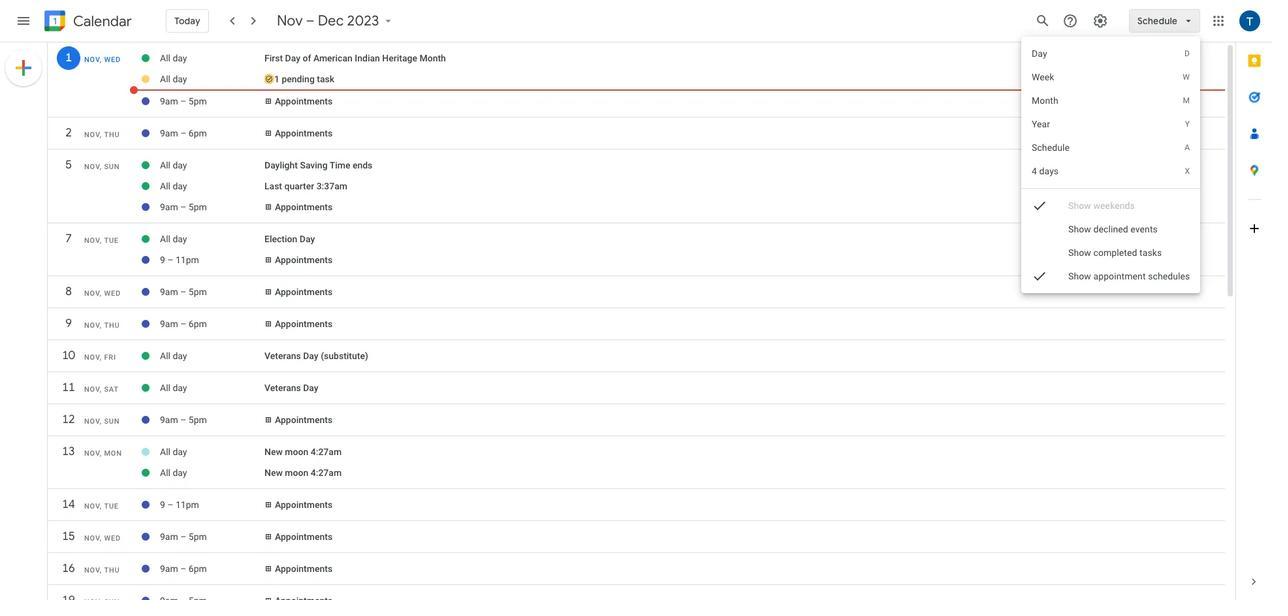 Task type: vqa. For each thing, say whether or not it's contained in the screenshot.
5th ALL from the bottom
yes



Task type: describe. For each thing, give the bounding box(es) containing it.
appointments button for 8
[[275, 287, 333, 297]]

15
[[62, 529, 74, 544]]

2023
[[347, 12, 379, 30]]

all day for 7
[[160, 234, 187, 244]]

day for 7
[[173, 234, 187, 244]]

1 for 1
[[65, 50, 71, 65]]

last quarter 3:37am button
[[265, 181, 347, 191]]

fri
[[104, 353, 116, 362]]

appointments for 9
[[275, 319, 333, 329]]

8 row
[[48, 280, 1225, 310]]

veterans day (substitute)
[[265, 351, 368, 361]]

wed for 1
[[104, 56, 121, 64]]

1 cell from the left
[[160, 590, 265, 600]]

, for 9
[[100, 321, 102, 330]]

month inside month menu item
[[1032, 95, 1058, 106]]

all day cell for 7
[[160, 229, 265, 250]]

2
[[65, 125, 71, 140]]

13 link
[[57, 440, 80, 464]]

9am – 6pm cell for 2
[[160, 123, 265, 144]]

nov for 16
[[84, 566, 100, 575]]

first day of american indian heritage month button
[[265, 53, 446, 63]]

appointments inside "5" row group
[[275, 202, 333, 212]]

w
[[1183, 73, 1190, 82]]

nov for 11
[[84, 385, 100, 394]]

12 row
[[48, 408, 1225, 438]]

task
[[317, 74, 334, 84]]

5 row group
[[48, 153, 1225, 223]]

appointments inside the 1 row group
[[275, 96, 333, 106]]

daylight
[[265, 160, 298, 170]]

15 link
[[57, 525, 80, 549]]

16
[[62, 561, 74, 576]]

new moon 4:27am button for 13 row group
[[265, 468, 342, 478]]

all day for 10
[[160, 351, 187, 361]]

all day for 5
[[160, 160, 187, 170]]

day inside menu item
[[1032, 48, 1047, 59]]

9am for 2
[[160, 128, 178, 138]]

– for 8th appointments cell from the bottom
[[180, 202, 186, 212]]

show for show weekends
[[1068, 201, 1091, 211]]

new moon 4:27am button for 13 row
[[265, 447, 342, 457]]

appointments cell for 12
[[265, 410, 1219, 430]]

schedule button
[[1129, 5, 1201, 37]]

nov , tue for 7
[[84, 236, 119, 245]]

sun for 12
[[104, 417, 120, 426]]

4 all day from the top
[[160, 181, 187, 191]]

election day
[[265, 234, 315, 244]]

a
[[1185, 143, 1190, 152]]

calendar
[[73, 12, 132, 30]]

5pm for 8
[[189, 287, 207, 297]]

, for 11
[[100, 385, 102, 394]]

(substitute)
[[321, 351, 368, 361]]

2 all day cell from the top
[[160, 69, 265, 89]]

new for new moon 4:27am button within the 13 row
[[265, 447, 283, 457]]

9am – 5pm for 15
[[160, 532, 207, 542]]

daylight saving time ends
[[265, 160, 373, 170]]

appointments button for 12
[[275, 415, 333, 425]]

6pm for 16
[[189, 564, 207, 574]]

day for 11
[[303, 383, 319, 393]]

heritage
[[382, 53, 417, 63]]

show declined events
[[1068, 224, 1158, 234]]

5 link
[[57, 153, 80, 177]]

x
[[1185, 167, 1190, 176]]

14 link
[[57, 493, 80, 517]]

14 row
[[48, 493, 1225, 523]]

nov , wed for 8
[[84, 289, 121, 298]]

weekends
[[1093, 201, 1135, 211]]

9am – 6pm for 16
[[160, 564, 207, 574]]

9 – 11pm cell for appointments button within the 7 row group
[[160, 250, 265, 270]]

today
[[174, 15, 200, 27]]

mon
[[104, 449, 122, 458]]

show completed tasks
[[1068, 248, 1162, 258]]

5pm inside "5" row group
[[189, 202, 207, 212]]

thu for 9
[[104, 321, 120, 330]]

16 row
[[48, 557, 1225, 587]]

menu containing check
[[1021, 37, 1201, 302]]

check for show appointment schedules
[[1032, 268, 1047, 284]]

, for 5
[[100, 163, 102, 171]]

, for 14
[[100, 502, 102, 511]]

wed for 8
[[104, 289, 121, 298]]

day menu item
[[1021, 42, 1201, 65]]

appointments for 8
[[275, 287, 333, 297]]

nov for 7
[[84, 236, 100, 245]]

year
[[1032, 119, 1050, 129]]

9am – 5pm inside the 1 row group
[[160, 96, 207, 106]]

1 for 1 pending task
[[274, 74, 280, 84]]

first
[[265, 53, 283, 63]]

indian
[[355, 53, 380, 63]]

dec
[[318, 12, 344, 30]]

4
[[1032, 166, 1037, 176]]

4 days
[[1032, 166, 1059, 176]]

today button
[[166, 5, 209, 37]]

nov for 15
[[84, 534, 100, 543]]

4 day from the top
[[173, 181, 187, 191]]

, for 7
[[100, 236, 102, 245]]

9 inside row
[[65, 316, 71, 331]]

9 all from the top
[[160, 468, 170, 478]]

schedule menu item
[[1021, 136, 1201, 159]]

2 cell from the left
[[265, 590, 1219, 600]]

14
[[62, 497, 74, 512]]

declined
[[1093, 224, 1128, 234]]

appointments cell for 8
[[265, 282, 1219, 302]]

sat
[[104, 385, 119, 394]]

9 for 9 – 11pm cell within the 7 row group
[[160, 255, 165, 265]]

5pm inside the 1 row group
[[189, 96, 207, 106]]

day for 11
[[173, 383, 187, 393]]

2 9am – 5pm cell from the top
[[160, 197, 265, 218]]

9 – 11pm for appointments button within 14 row
[[160, 500, 199, 510]]

last
[[265, 181, 282, 191]]

moon for 13 row group's new moon 4:27am button
[[285, 468, 308, 478]]

calendar heading
[[71, 12, 132, 30]]

9 – 11pm for appointments button within the 7 row group
[[160, 255, 199, 265]]

all for 7
[[160, 234, 170, 244]]

nov , thu for 2
[[84, 131, 120, 139]]

9 day from the top
[[173, 468, 187, 478]]

veterans day button
[[265, 383, 319, 393]]

9am – 5pm cell for 8
[[160, 282, 265, 302]]

appointments button for 2
[[275, 128, 333, 138]]

show weekends
[[1068, 201, 1135, 211]]

m
[[1183, 96, 1190, 105]]

pending
[[282, 74, 315, 84]]

all for 11
[[160, 383, 170, 393]]

2 day from the top
[[173, 74, 187, 84]]

nov , thu for 9
[[84, 321, 120, 330]]

day for 1
[[173, 53, 187, 63]]

week menu item
[[1021, 65, 1201, 89]]

schedule inside 'dropdown button'
[[1138, 15, 1178, 27]]

9am inside the 1 row group
[[160, 96, 178, 106]]

1 pending task cell
[[264, 69, 1219, 89]]

9 all day from the top
[[160, 468, 187, 478]]

nov for 5
[[84, 163, 100, 171]]

nov for 10
[[84, 353, 100, 362]]

saving
[[300, 160, 328, 170]]

all day for 11
[[160, 383, 187, 393]]

3 appointments button from the top
[[275, 202, 333, 212]]

all for 13
[[160, 447, 170, 457]]

nov , fri
[[84, 353, 116, 362]]

9am for 16
[[160, 564, 178, 574]]

show for show appointment schedules
[[1068, 271, 1091, 282]]

1 row
[[48, 46, 1225, 76]]

day for 13
[[173, 447, 187, 457]]

nov – dec 2023
[[277, 12, 379, 30]]

12 link
[[57, 408, 80, 432]]

last quarter 3:37am
[[265, 181, 347, 191]]

american
[[313, 53, 353, 63]]

9am for 9
[[160, 319, 178, 329]]

days
[[1039, 166, 1059, 176]]

3 appointments cell from the top
[[265, 197, 1219, 218]]

appointments cell for 14
[[265, 494, 1219, 515]]

schedule inside menu item
[[1032, 142, 1070, 153]]

nov for 2
[[84, 131, 100, 139]]

9 row
[[48, 312, 1225, 342]]

nov , thu for 16
[[84, 566, 120, 575]]

11
[[62, 380, 74, 395]]

10 row
[[48, 344, 1225, 374]]

10
[[62, 348, 74, 363]]

show appointment schedules
[[1068, 271, 1190, 282]]

1 9am – 5pm cell from the top
[[160, 91, 265, 112]]

4 appointments cell from the top
[[265, 250, 1219, 270]]

nov , wed for 1
[[84, 56, 121, 64]]

, for 8
[[100, 289, 102, 298]]

– for 15's appointments cell
[[180, 532, 186, 542]]

4 all day cell from the top
[[160, 176, 265, 197]]

– for 12 appointments cell
[[180, 415, 186, 425]]

veterans day (substitute) button
[[265, 351, 368, 361]]

nov for 14
[[84, 502, 100, 511]]

appointments cell for 2
[[265, 123, 1219, 144]]

1 row group
[[48, 46, 1225, 118]]

2 check checkbox item from the top
[[1021, 265, 1201, 288]]

week
[[1032, 72, 1054, 82]]

2 row
[[48, 121, 1225, 152]]

sun for 5
[[104, 163, 120, 171]]

2 all from the top
[[160, 74, 170, 84]]

year menu item
[[1021, 112, 1201, 136]]

time
[[330, 160, 350, 170]]

9am – 5pm inside "5" row group
[[160, 202, 207, 212]]

all for 1
[[160, 53, 170, 63]]

5
[[65, 157, 71, 172]]

first day of american indian heritage month
[[265, 53, 446, 63]]

nov for 1
[[84, 56, 100, 64]]

day for 10
[[173, 351, 187, 361]]

9am – 6pm for 2
[[160, 128, 207, 138]]

veterans day
[[265, 383, 319, 393]]

1 appointments cell from the top
[[265, 91, 1219, 112]]



Task type: locate. For each thing, give the bounding box(es) containing it.
2 wed from the top
[[104, 289, 121, 298]]

6 appointments button from the top
[[275, 319, 333, 329]]

y
[[1185, 120, 1190, 129]]

3:37am
[[317, 181, 347, 191]]

1 vertical spatial thu
[[104, 321, 120, 330]]

nov , mon
[[84, 449, 122, 458]]

1 thu from the top
[[104, 131, 120, 139]]

day for 5
[[173, 160, 187, 170]]

show left completed
[[1068, 248, 1091, 258]]

appointments for 14
[[275, 500, 333, 510]]

9am – 5pm inside 12 row
[[160, 415, 207, 425]]

, inside 15 'row'
[[100, 534, 102, 543]]

15 row
[[48, 525, 1225, 555]]

tue right 14 link
[[104, 502, 119, 511]]

7 appointments cell from the top
[[265, 410, 1219, 430]]

all day cell
[[160, 48, 265, 69], [160, 69, 265, 89], [160, 155, 265, 176], [160, 176, 265, 197], [160, 229, 265, 250], [160, 346, 265, 366], [160, 378, 265, 398], [160, 442, 265, 462], [160, 462, 265, 483]]

new moon 4:27am inside 13 row
[[265, 447, 342, 457]]

thu up fri
[[104, 321, 120, 330]]

1 vertical spatial 9am – 6pm
[[160, 319, 207, 329]]

3 9am – 6pm cell from the top
[[160, 558, 265, 579]]

nov up the first
[[277, 12, 303, 30]]

0 vertical spatial wed
[[104, 56, 121, 64]]

7 all day from the top
[[160, 383, 187, 393]]

new
[[265, 447, 283, 457], [265, 468, 283, 478]]

sun right 5 'link'
[[104, 163, 120, 171]]

quarter
[[284, 181, 314, 191]]

13 , from the top
[[100, 566, 102, 575]]

0 vertical spatial thu
[[104, 131, 120, 139]]

0 vertical spatial nov , wed
[[84, 56, 121, 64]]

, for 10
[[100, 353, 102, 362]]

10 link
[[57, 344, 80, 368]]

nov inside 16 row
[[84, 566, 100, 575]]

thu inside 2 row
[[104, 131, 120, 139]]

thu right 16 link at bottom left
[[104, 566, 120, 575]]

nov , tue right the 7 link
[[84, 236, 119, 245]]

1 new moon 4:27am button from the top
[[265, 447, 342, 457]]

4:27am for 13 row
[[311, 447, 342, 457]]

1 nov , thu from the top
[[84, 131, 120, 139]]

wed right 8 link on the left
[[104, 289, 121, 298]]

, inside 5 "row"
[[100, 163, 102, 171]]

1 vertical spatial veterans
[[265, 383, 301, 393]]

day right the election
[[300, 234, 315, 244]]

2 appointments cell from the top
[[265, 123, 1219, 144]]

– for appointments cell associated with 16
[[180, 564, 186, 574]]

1 vertical spatial 4:27am
[[311, 468, 342, 478]]

appointments cell inside 14 row
[[265, 494, 1219, 515]]

appointments button inside 9 row
[[275, 319, 333, 329]]

appointments for 2
[[275, 128, 333, 138]]

9am – 6pm cell for 16
[[160, 558, 265, 579]]

13 row group
[[48, 440, 1225, 489]]

1 sun from the top
[[104, 163, 120, 171]]

, for 12
[[100, 417, 102, 426]]

appointments inside 12 row
[[275, 415, 333, 425]]

tue
[[104, 236, 119, 245], [104, 502, 119, 511]]

– inside 16 row
[[180, 564, 186, 574]]

9am inside "8" row
[[160, 287, 178, 297]]

1 pending task
[[274, 74, 334, 84]]

3 9am – 5pm cell from the top
[[160, 282, 265, 302]]

4 all from the top
[[160, 181, 170, 191]]

3 appointments from the top
[[275, 202, 333, 212]]

2 thu from the top
[[104, 321, 120, 330]]

6 appointments cell from the top
[[265, 314, 1219, 334]]

ends
[[353, 160, 373, 170]]

9am inside 16 row
[[160, 564, 178, 574]]

1 vertical spatial wed
[[104, 289, 121, 298]]

2 show from the top
[[1068, 224, 1091, 234]]

– for appointments cell within the 14 row
[[167, 500, 173, 510]]

show declined events checkbox item
[[1021, 180, 1201, 278]]

nov , wed right 15 link
[[84, 534, 121, 543]]

settings menu image
[[1093, 13, 1108, 29]]

2 nov , thu from the top
[[84, 321, 120, 330]]

1 vertical spatial check checkbox item
[[1021, 265, 1201, 288]]

7 all from the top
[[160, 383, 170, 393]]

check checkbox item up declined
[[1021, 194, 1201, 218]]

9am for 12
[[160, 415, 178, 425]]

appointments
[[275, 96, 333, 106], [275, 128, 333, 138], [275, 202, 333, 212], [275, 255, 333, 265], [275, 287, 333, 297], [275, 319, 333, 329], [275, 415, 333, 425], [275, 500, 333, 510], [275, 532, 333, 542], [275, 564, 333, 574]]

6 appointments from the top
[[275, 319, 333, 329]]

1 9am from the top
[[160, 96, 178, 106]]

2 moon from the top
[[285, 468, 308, 478]]

1 down calendar element
[[65, 50, 71, 65]]

1 vertical spatial nov , wed
[[84, 289, 121, 298]]

schedule up days
[[1032, 142, 1070, 153]]

nov , wed for 15
[[84, 534, 121, 543]]

day inside 7 row
[[300, 234, 315, 244]]

nov , sun right 5 'link'
[[84, 163, 120, 171]]

0 vertical spatial moon
[[285, 447, 308, 457]]

nov , thu right 2 link
[[84, 131, 120, 139]]

nov , sun
[[84, 163, 120, 171], [84, 417, 120, 426]]

0 vertical spatial tue
[[104, 236, 119, 245]]

– inside 12 row
[[180, 415, 186, 425]]

9 – 11pm cell
[[160, 250, 265, 270], [160, 494, 265, 515]]

day left of
[[285, 53, 300, 63]]

nov left sat
[[84, 385, 100, 394]]

9am – 5pm
[[160, 96, 207, 106], [160, 202, 207, 212], [160, 287, 207, 297], [160, 415, 207, 425], [160, 532, 207, 542]]

schedules
[[1148, 271, 1190, 282]]

show left appointment
[[1068, 271, 1091, 282]]

1 appointments button from the top
[[275, 96, 333, 106]]

veterans
[[265, 351, 301, 361], [265, 383, 301, 393]]

2 9 – 11pm cell from the top
[[160, 494, 265, 515]]

1 vertical spatial nov , sun
[[84, 417, 120, 426]]

all inside '1' row
[[160, 53, 170, 63]]

, inside 12 row
[[100, 417, 102, 426]]

7 link
[[57, 227, 80, 251]]

5pm for 12
[[189, 415, 207, 425]]

, right 16 link at bottom left
[[100, 566, 102, 575]]

0 vertical spatial 4:27am
[[311, 447, 342, 457]]

nov , wed inside '1' row
[[84, 56, 121, 64]]

day for 10
[[303, 351, 319, 361]]

1 vertical spatial sun
[[104, 417, 120, 426]]

thu for 16
[[104, 566, 120, 575]]

tue for 7
[[104, 236, 119, 245]]

1 link
[[57, 46, 80, 70]]

1 nov , tue from the top
[[84, 236, 119, 245]]

11 link
[[57, 376, 80, 400]]

1 inside 'link'
[[65, 50, 71, 65]]

sun
[[104, 163, 120, 171], [104, 417, 120, 426]]

1 inside cell
[[274, 74, 280, 84]]

8
[[65, 284, 71, 299]]

nov , thu inside 16 row
[[84, 566, 120, 575]]

nov , tue right 14 link
[[84, 502, 119, 511]]

2 vertical spatial 9am – 6pm cell
[[160, 558, 265, 579]]

, left sat
[[100, 385, 102, 394]]

appointments button inside the 7 row group
[[275, 255, 333, 265]]

all for 5
[[160, 160, 170, 170]]

1 new moon 4:27am from the top
[[265, 447, 342, 457]]

month right heritage
[[420, 53, 446, 63]]

– for 4th appointments cell from the top of the "grid" containing 1
[[167, 255, 173, 265]]

day down veterans day (substitute)
[[303, 383, 319, 393]]

1 moon from the top
[[285, 447, 308, 457]]

7 appointments from the top
[[275, 415, 333, 425]]

0 vertical spatial month
[[420, 53, 446, 63]]

day inside '1' row
[[173, 53, 187, 63]]

nov right 9 link
[[84, 321, 100, 330]]

9am – 6pm inside 16 row
[[160, 564, 207, 574]]

1 horizontal spatial schedule
[[1138, 15, 1178, 27]]

3 nov , wed from the top
[[84, 534, 121, 543]]

1 vertical spatial 9
[[65, 316, 71, 331]]

1 horizontal spatial month
[[1032, 95, 1058, 106]]

2 vertical spatial 9am – 6pm
[[160, 564, 207, 574]]

12
[[62, 412, 74, 427]]

2 6pm from the top
[[189, 319, 207, 329]]

0 vertical spatial new
[[265, 447, 283, 457]]

7 row
[[48, 227, 1225, 257]]

6 all day from the top
[[160, 351, 187, 361]]

veterans inside 10 row
[[265, 351, 301, 361]]

4 appointments button from the top
[[275, 255, 333, 265]]

, right 1 'link' at the top left of page
[[100, 56, 102, 64]]

new moon 4:27am for new moon 4:27am button within the 13 row
[[265, 447, 342, 457]]

9 for 9 – 11pm cell inside the 14 row
[[160, 500, 165, 510]]

day
[[173, 53, 187, 63], [173, 74, 187, 84], [173, 160, 187, 170], [173, 181, 187, 191], [173, 234, 187, 244], [173, 351, 187, 361], [173, 383, 187, 393], [173, 447, 187, 457], [173, 468, 187, 478]]

8 day from the top
[[173, 447, 187, 457]]

all day cell for 10
[[160, 346, 265, 366]]

show for show declined events
[[1068, 224, 1091, 234]]

2 all day from the top
[[160, 74, 187, 84]]

9am – 5pm for 12
[[160, 415, 207, 425]]

1 5pm from the top
[[189, 96, 207, 106]]

new inside 13 row
[[265, 447, 283, 457]]

5 appointments cell from the top
[[265, 282, 1219, 302]]

month menu item
[[1021, 89, 1201, 112]]

nov , wed inside "8" row
[[84, 289, 121, 298]]

all day cell inside '1' row
[[160, 48, 265, 69]]

0 vertical spatial nov , thu
[[84, 131, 120, 139]]

9 – 11pm
[[160, 255, 199, 265], [160, 500, 199, 510]]

nov , thu inside 2 row
[[84, 131, 120, 139]]

8 appointments button from the top
[[275, 500, 333, 510]]

nov right 15 link
[[84, 534, 100, 543]]

, inside 13 row
[[100, 449, 102, 458]]

veterans for 10
[[265, 351, 301, 361]]

6 , from the top
[[100, 321, 102, 330]]

nov inside 13 row
[[84, 449, 100, 458]]

, inside '1' row
[[100, 56, 102, 64]]

1 all day cell from the top
[[160, 48, 265, 69]]

4:27am
[[311, 447, 342, 457], [311, 468, 342, 478]]

2 nov , tue from the top
[[84, 502, 119, 511]]

9am – 6pm cell inside 16 row
[[160, 558, 265, 579]]

– for appointments cell corresponding to 8
[[180, 287, 186, 297]]

appointments button
[[275, 96, 333, 106], [275, 128, 333, 138], [275, 202, 333, 212], [275, 255, 333, 265], [275, 287, 333, 297], [275, 319, 333, 329], [275, 415, 333, 425], [275, 500, 333, 510], [275, 532, 333, 542], [275, 564, 333, 574]]

nov , thu right 16 link at bottom left
[[84, 566, 120, 575]]

9 inside the 7 row group
[[160, 255, 165, 265]]

all day inside 5 "row"
[[160, 160, 187, 170]]

0 vertical spatial new moon 4:27am
[[265, 447, 342, 457]]

– for appointments cell related to 2
[[180, 128, 186, 138]]

, up nov , fri
[[100, 321, 102, 330]]

all day cell for 1
[[160, 48, 265, 69]]

2 vertical spatial nov , thu
[[84, 566, 120, 575]]

, for 1
[[100, 56, 102, 64]]

1 check from the top
[[1032, 198, 1047, 214]]

2 nov , sun from the top
[[84, 417, 120, 426]]

all inside 11 row
[[160, 383, 170, 393]]

5pm inside "8" row
[[189, 287, 207, 297]]

appointments for 15
[[275, 532, 333, 542]]

, inside 7 row
[[100, 236, 102, 245]]

all inside 10 row
[[160, 351, 170, 361]]

nov , wed right 8 link on the left
[[84, 289, 121, 298]]

nov inside 2 row
[[84, 131, 100, 139]]

5 row
[[48, 153, 1225, 184]]

day up week
[[1032, 48, 1047, 59]]

all for 10
[[160, 351, 170, 361]]

11 , from the top
[[100, 502, 102, 511]]

nov for 13
[[84, 449, 100, 458]]

nov for 9
[[84, 321, 100, 330]]

1 9 – 11pm cell from the top
[[160, 250, 265, 270]]

, left mon
[[100, 449, 102, 458]]

appointments inside 14 row
[[275, 500, 333, 510]]

check
[[1032, 198, 1047, 214], [1032, 268, 1047, 284]]

5 all day cell from the top
[[160, 229, 265, 250]]

appointments for 12
[[275, 415, 333, 425]]

1 vertical spatial 9am – 6pm cell
[[160, 314, 265, 334]]

1 vertical spatial 9 – 11pm cell
[[160, 494, 265, 515]]

check checkbox item down show completed tasks
[[1021, 265, 1201, 288]]

appointments button inside 12 row
[[275, 415, 333, 425]]

, right 2 link
[[100, 131, 102, 139]]

4 9am – 5pm from the top
[[160, 415, 207, 425]]

4 appointments from the top
[[275, 255, 333, 265]]

daylight saving time ends button
[[265, 160, 373, 170]]

tue inside 14 row
[[104, 502, 119, 511]]

of
[[303, 53, 311, 63]]

tue right the 7 link
[[104, 236, 119, 245]]

1 9 – 11pm from the top
[[160, 255, 199, 265]]

1 vertical spatial 9 – 11pm
[[160, 500, 199, 510]]

all day inside 10 row
[[160, 351, 187, 361]]

0 horizontal spatial 1
[[65, 50, 71, 65]]

nov right 2 link
[[84, 131, 100, 139]]

nov , sun inside 12 row
[[84, 417, 120, 426]]

0 vertical spatial veterans
[[265, 351, 301, 361]]

nov , sun down nov , sat
[[84, 417, 120, 426]]

3 , from the top
[[100, 163, 102, 171]]

11 row
[[48, 376, 1225, 406]]

election
[[265, 234, 297, 244]]

appointments cell
[[265, 91, 1219, 112], [265, 123, 1219, 144], [265, 197, 1219, 218], [265, 250, 1219, 270], [265, 282, 1219, 302], [265, 314, 1219, 334], [265, 410, 1219, 430], [265, 494, 1219, 515], [265, 526, 1219, 547], [265, 558, 1219, 579]]

9 , from the top
[[100, 417, 102, 426]]

all day inside 13 row
[[160, 447, 187, 457]]

wed inside "8" row
[[104, 289, 121, 298]]

all inside 13 row
[[160, 447, 170, 457]]

show
[[1068, 201, 1091, 211], [1068, 224, 1091, 234], [1068, 248, 1091, 258], [1068, 271, 1091, 282]]

9 inside 14 row
[[160, 500, 165, 510]]

show left declined
[[1068, 224, 1091, 234]]

4 , from the top
[[100, 236, 102, 245]]

sun down sat
[[104, 417, 120, 426]]

9am
[[160, 96, 178, 106], [160, 128, 178, 138], [160, 202, 178, 212], [160, 287, 178, 297], [160, 319, 178, 329], [160, 415, 178, 425], [160, 532, 178, 542], [160, 564, 178, 574]]

– inside the 7 row group
[[167, 255, 173, 265]]

10 , from the top
[[100, 449, 102, 458]]

day left "(substitute)"
[[303, 351, 319, 361]]

all day cell inside 5 "row"
[[160, 155, 265, 176]]

nov for 12
[[84, 417, 100, 426]]

0 vertical spatial check
[[1032, 198, 1047, 214]]

1 show from the top
[[1068, 201, 1091, 211]]

2 new moon 4:27am button from the top
[[265, 468, 342, 478]]

day for 1
[[285, 53, 300, 63]]

calendar element
[[42, 8, 132, 37]]

9am – 5pm cell inside 15 'row'
[[160, 526, 265, 547]]

, right 5 'link'
[[100, 163, 102, 171]]

day inside 10 row
[[173, 351, 187, 361]]

nov right the 7 link
[[84, 236, 100, 245]]

1 tue from the top
[[104, 236, 119, 245]]

appointments inside 15 'row'
[[275, 532, 333, 542]]

nov right 8 link on the left
[[84, 289, 100, 298]]

d
[[1185, 49, 1190, 58]]

new moon 4:27am button inside 13 row
[[265, 447, 342, 457]]

7 9am from the top
[[160, 532, 178, 542]]

grid containing 1
[[48, 42, 1225, 600]]

8 link
[[57, 280, 80, 304]]

appointments inside the 7 row group
[[275, 255, 333, 265]]

5 all day from the top
[[160, 234, 187, 244]]

veterans inside 11 row
[[265, 383, 301, 393]]

2 9am – 5pm from the top
[[160, 202, 207, 212]]

grid
[[48, 42, 1225, 600]]

tab list
[[1236, 42, 1272, 564]]

0 horizontal spatial schedule
[[1032, 142, 1070, 153]]

7 row group
[[48, 227, 1225, 276]]

all day cell inside 10 row
[[160, 346, 265, 366]]

, right 15 link
[[100, 534, 102, 543]]

4 show from the top
[[1068, 271, 1091, 282]]

, inside 9 row
[[100, 321, 102, 330]]

,
[[100, 56, 102, 64], [100, 131, 102, 139], [100, 163, 102, 171], [100, 236, 102, 245], [100, 289, 102, 298], [100, 321, 102, 330], [100, 353, 102, 362], [100, 385, 102, 394], [100, 417, 102, 426], [100, 449, 102, 458], [100, 502, 102, 511], [100, 534, 102, 543], [100, 566, 102, 575]]

1 vertical spatial moon
[[285, 468, 308, 478]]

2 4:27am from the top
[[311, 468, 342, 478]]

1 down the first
[[274, 74, 280, 84]]

9 appointments cell from the top
[[265, 526, 1219, 547]]

0 vertical spatial 9 – 11pm
[[160, 255, 199, 265]]

1
[[65, 50, 71, 65], [274, 74, 280, 84]]

nov , thu up nov , fri
[[84, 321, 120, 330]]

appointment
[[1093, 271, 1146, 282]]

moon
[[285, 447, 308, 457], [285, 468, 308, 478]]

1 vertical spatial new moon 4:27am
[[265, 468, 342, 478]]

2 vertical spatial 9
[[160, 500, 165, 510]]

nov inside 14 row
[[84, 502, 100, 511]]

0 vertical spatial sun
[[104, 163, 120, 171]]

day inside '1' row
[[285, 53, 300, 63]]

veterans for 11
[[265, 383, 301, 393]]

11pm inside the 7 row group
[[176, 255, 199, 265]]

appointments cell for 16
[[265, 558, 1219, 579]]

2 9am – 6pm cell from the top
[[160, 314, 265, 334]]

5 9am – 5pm from the top
[[160, 532, 207, 542]]

wed for 15
[[104, 534, 121, 543]]

9am – 6pm for 9
[[160, 319, 207, 329]]

0 vertical spatial 1
[[65, 50, 71, 65]]

0 vertical spatial 9
[[160, 255, 165, 265]]

4 days menu item
[[1021, 159, 1201, 183]]

2 vertical spatial nov , wed
[[84, 534, 121, 543]]

9 – 11pm inside 14 row
[[160, 500, 199, 510]]

9 – 11pm inside the 7 row group
[[160, 255, 199, 265]]

– inside the 1 row group
[[180, 96, 186, 106]]

9am – 5pm cell for 12
[[160, 410, 265, 430]]

9am inside "5" row group
[[160, 202, 178, 212]]

0 vertical spatial check checkbox item
[[1021, 194, 1201, 218]]

2 vertical spatial 6pm
[[189, 564, 207, 574]]

appointments inside "8" row
[[275, 287, 333, 297]]

– inside 15 'row'
[[180, 532, 186, 542]]

9am – 6pm
[[160, 128, 207, 138], [160, 319, 207, 329], [160, 564, 207, 574]]

9am – 6pm cell
[[160, 123, 265, 144], [160, 314, 265, 334], [160, 558, 265, 579]]

13 row
[[48, 440, 1225, 470]]

2 link
[[57, 121, 80, 145]]

veterans down "veterans day (substitute)" "button"
[[265, 383, 301, 393]]

election day button
[[265, 234, 315, 244]]

6 day from the top
[[173, 351, 187, 361]]

16 link
[[57, 557, 80, 581]]

0 vertical spatial 9am – 6pm cell
[[160, 123, 265, 144]]

nov , sat
[[84, 385, 119, 394]]

cell
[[160, 590, 265, 600], [265, 590, 1219, 600]]

appointments inside 16 row
[[275, 564, 333, 574]]

nov inside 9 row
[[84, 321, 100, 330]]

1 vertical spatial 1
[[274, 74, 280, 84]]

9am – 6pm inside 9 row
[[160, 319, 207, 329]]

0 vertical spatial schedule
[[1138, 15, 1178, 27]]

nov right 5 'link'
[[84, 163, 100, 171]]

appointments button inside 2 row
[[275, 128, 333, 138]]

day inside 5 "row"
[[173, 160, 187, 170]]

nov , tue
[[84, 236, 119, 245], [84, 502, 119, 511]]

nov
[[277, 12, 303, 30], [84, 56, 100, 64], [84, 131, 100, 139], [84, 163, 100, 171], [84, 236, 100, 245], [84, 289, 100, 298], [84, 321, 100, 330], [84, 353, 100, 362], [84, 385, 100, 394], [84, 417, 100, 426], [84, 449, 100, 458], [84, 502, 100, 511], [84, 534, 100, 543], [84, 566, 100, 575]]

nov left fri
[[84, 353, 100, 362]]

1 , from the top
[[100, 56, 102, 64]]

1 vertical spatial tue
[[104, 502, 119, 511]]

1 vertical spatial check
[[1032, 268, 1047, 284]]

3 9am – 6pm from the top
[[160, 564, 207, 574]]

1 wed from the top
[[104, 56, 121, 64]]

1 vertical spatial nov , tue
[[84, 502, 119, 511]]

completed
[[1093, 248, 1137, 258]]

sun inside 12 row
[[104, 417, 120, 426]]

4:27am for 13 row group
[[311, 468, 342, 478]]

0 vertical spatial 9am – 6pm
[[160, 128, 207, 138]]

7 day from the top
[[173, 383, 187, 393]]

appointments cell for 15
[[265, 526, 1219, 547]]

– for tenth appointments cell from the bottom
[[180, 96, 186, 106]]

3 all day cell from the top
[[160, 155, 265, 176]]

2 vertical spatial thu
[[104, 566, 120, 575]]

nov right 16 link at bottom left
[[84, 566, 100, 575]]

2 nov , wed from the top
[[84, 289, 121, 298]]

1 nov , wed from the top
[[84, 56, 121, 64]]

tasks
[[1140, 248, 1162, 258]]

2 appointments button from the top
[[275, 128, 333, 138]]

, for 16
[[100, 566, 102, 575]]

1 appointments from the top
[[275, 96, 333, 106]]

1 horizontal spatial 1
[[274, 74, 280, 84]]

events
[[1131, 224, 1158, 234]]

, inside 2 row
[[100, 131, 102, 139]]

all day inside '1' row
[[160, 53, 187, 63]]

1 pending task button
[[274, 74, 334, 84]]

nov left mon
[[84, 449, 100, 458]]

moon inside 13 row
[[285, 447, 308, 457]]

veterans up veterans day button
[[265, 351, 301, 361]]

month
[[420, 53, 446, 63], [1032, 95, 1058, 106]]

1 9am – 5pm from the top
[[160, 96, 207, 106]]

1 vertical spatial nov , thu
[[84, 321, 120, 330]]

9am – 5pm inside 15 'row'
[[160, 532, 207, 542]]

, right the 7 link
[[100, 236, 102, 245]]

nov , tue for 14
[[84, 502, 119, 511]]

month inside '1' row
[[420, 53, 446, 63]]

all day cell inside 7 row
[[160, 229, 265, 250]]

, right 14 link
[[100, 502, 102, 511]]

6pm inside 9 row
[[189, 319, 207, 329]]

thu right 2 link
[[104, 131, 120, 139]]

9 – 11pm cell for appointments button within 14 row
[[160, 494, 265, 515]]

9 – 11pm cell inside 14 row
[[160, 494, 265, 515]]

7
[[65, 231, 71, 246]]

nov , wed
[[84, 56, 121, 64], [84, 289, 121, 298], [84, 534, 121, 543]]

nov inside 7 row
[[84, 236, 100, 245]]

nov , sun inside 5 "row"
[[84, 163, 120, 171]]

check checkbox item
[[1021, 194, 1201, 218], [1021, 265, 1201, 288]]

day inside 7 row
[[173, 234, 187, 244]]

new moon 4:27am
[[265, 447, 342, 457], [265, 468, 342, 478]]

day inside 11 row
[[303, 383, 319, 393]]

show left weekends
[[1068, 201, 1091, 211]]

all day cell for 11
[[160, 378, 265, 398]]

row
[[48, 590, 1225, 600]]

nov right 1 'link' at the top left of page
[[84, 56, 100, 64]]

8 all day from the top
[[160, 447, 187, 457]]

nov right 12 link
[[84, 417, 100, 426]]

nov , sun for 5
[[84, 163, 120, 171]]

2 vertical spatial wed
[[104, 534, 121, 543]]

2 tue from the top
[[104, 502, 119, 511]]

13
[[62, 444, 74, 459]]

1 check checkbox item from the top
[[1021, 194, 1201, 218]]

9am for 15
[[160, 532, 178, 542]]

wed
[[104, 56, 121, 64], [104, 289, 121, 298], [104, 534, 121, 543]]

0 vertical spatial new moon 4:27am button
[[265, 447, 342, 457]]

, down nov , sat
[[100, 417, 102, 426]]

month down week
[[1032, 95, 1058, 106]]

day inside 10 row
[[303, 351, 319, 361]]

thu for 2
[[104, 131, 120, 139]]

wed down calendar
[[104, 56, 121, 64]]

0 vertical spatial nov , tue
[[84, 236, 119, 245]]

schedule up day menu item
[[1138, 15, 1178, 27]]

9 – 11pm cell inside the 7 row group
[[160, 250, 265, 270]]

nov , wed right 1 'link' at the top left of page
[[84, 56, 121, 64]]

0 vertical spatial 9 – 11pm cell
[[160, 250, 265, 270]]

1 vertical spatial 6pm
[[189, 319, 207, 329]]

9 all day cell from the top
[[160, 462, 265, 483]]

6pm
[[189, 128, 207, 138], [189, 319, 207, 329], [189, 564, 207, 574]]

0 horizontal spatial month
[[420, 53, 446, 63]]

thu inside 9 row
[[104, 321, 120, 330]]

7 , from the top
[[100, 353, 102, 362]]

0 vertical spatial nov , sun
[[84, 163, 120, 171]]

9am inside 9 row
[[160, 319, 178, 329]]

, for 13
[[100, 449, 102, 458]]

appointments for 16
[[275, 564, 333, 574]]

wed right 15 link
[[104, 534, 121, 543]]

1 vertical spatial 11pm
[[176, 500, 199, 510]]

3 day from the top
[[173, 160, 187, 170]]

all
[[160, 53, 170, 63], [160, 74, 170, 84], [160, 160, 170, 170], [160, 181, 170, 191], [160, 234, 170, 244], [160, 351, 170, 361], [160, 383, 170, 393], [160, 447, 170, 457], [160, 468, 170, 478]]

– inside 9 row
[[180, 319, 186, 329]]

nov for 8
[[84, 289, 100, 298]]

1 vertical spatial schedule
[[1032, 142, 1070, 153]]

9am – 5pm cell
[[160, 91, 265, 112], [160, 197, 265, 218], [160, 282, 265, 302], [160, 410, 265, 430], [160, 526, 265, 547]]

moon for new moon 4:27am button within the 13 row
[[285, 447, 308, 457]]

5 day from the top
[[173, 234, 187, 244]]

10 appointments button from the top
[[275, 564, 333, 574]]

menu
[[1021, 37, 1201, 302]]

9am inside 12 row
[[160, 415, 178, 425]]

, left fri
[[100, 353, 102, 362]]

6 all day cell from the top
[[160, 346, 265, 366]]

1 vertical spatial month
[[1032, 95, 1058, 106]]

nov – dec 2023 button
[[272, 12, 400, 30]]

main drawer image
[[16, 13, 31, 29]]

nov , sun for 12
[[84, 417, 120, 426]]

show completed tasks checkbox item
[[1021, 204, 1201, 302]]

new moon 4:27am button
[[265, 447, 342, 457], [265, 468, 342, 478]]

– for the nov – dec 2023 button
[[306, 12, 314, 30]]

1 vertical spatial new
[[265, 468, 283, 478]]

9 link
[[57, 312, 80, 336]]

, right 8 link on the left
[[100, 289, 102, 298]]

appointments inside 9 row
[[275, 319, 333, 329]]

0 vertical spatial 11pm
[[176, 255, 199, 265]]

2 new moon 4:27am from the top
[[265, 468, 342, 478]]

schedule
[[1138, 15, 1178, 27], [1032, 142, 1070, 153]]

all day cell for 13
[[160, 442, 265, 462]]

9am – 5pm cell inside "8" row
[[160, 282, 265, 302]]

0 vertical spatial 6pm
[[189, 128, 207, 138]]

2 , from the top
[[100, 131, 102, 139]]

nov right 14 link
[[84, 502, 100, 511]]

new for 13 row group's new moon 4:27am button
[[265, 468, 283, 478]]

appointments button for 9
[[275, 319, 333, 329]]

5 appointments from the top
[[275, 287, 333, 297]]

all day for 13
[[160, 447, 187, 457]]

, inside 10 row
[[100, 353, 102, 362]]

4 5pm from the top
[[189, 415, 207, 425]]

3 5pm from the top
[[189, 287, 207, 297]]

1 vertical spatial new moon 4:27am button
[[265, 468, 342, 478]]

1 4:27am from the top
[[311, 447, 342, 457]]

9
[[160, 255, 165, 265], [65, 316, 71, 331], [160, 500, 165, 510]]

check for show weekends
[[1032, 198, 1047, 214]]



